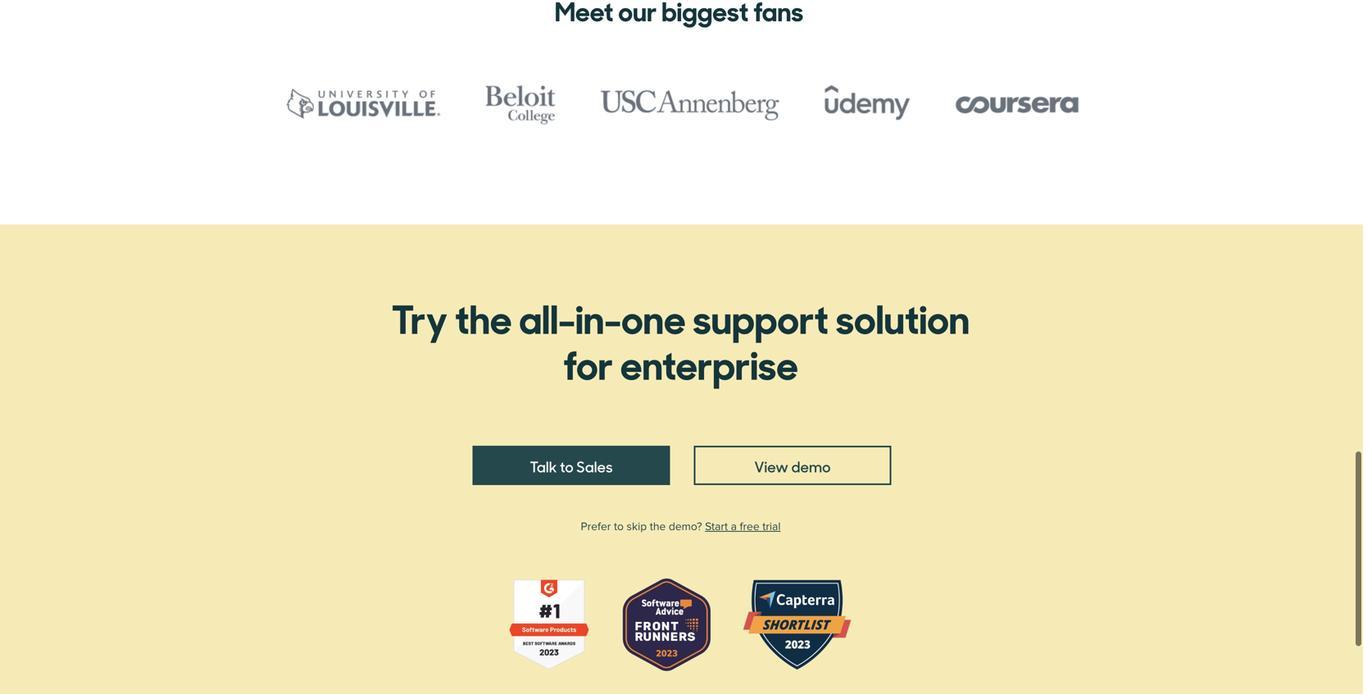 Task type: locate. For each thing, give the bounding box(es) containing it.
to for prefer
[[614, 520, 624, 534]]

0 horizontal spatial the
[[455, 288, 512, 345]]

view
[[755, 456, 789, 477]]

view demo link
[[694, 446, 892, 485]]

the
[[455, 288, 512, 345], [650, 520, 666, 534]]

to right talk
[[560, 456, 574, 477]]

1 horizontal spatial to
[[614, 520, 624, 534]]

1 horizontal spatial the
[[650, 520, 666, 534]]

the right skip
[[650, 520, 666, 534]]

1 vertical spatial to
[[614, 520, 624, 534]]

start a free trial link
[[705, 520, 781, 534]]

for
[[563, 334, 613, 391]]

to inside button
[[560, 456, 574, 477]]

to for talk
[[560, 456, 574, 477]]

solution
[[836, 288, 970, 345]]

the right try
[[455, 288, 512, 345]]

to left skip
[[614, 520, 624, 534]]

0 vertical spatial the
[[455, 288, 512, 345]]

to
[[560, 456, 574, 477], [614, 520, 624, 534]]

0 horizontal spatial to
[[560, 456, 574, 477]]

talk to sales button
[[473, 446, 670, 485]]

support
[[693, 288, 829, 345]]

0 vertical spatial to
[[560, 456, 574, 477]]

one
[[622, 288, 686, 345]]



Task type: describe. For each thing, give the bounding box(es) containing it.
start
[[705, 520, 728, 534]]

trial
[[763, 520, 781, 534]]

demo
[[792, 456, 831, 477]]

1 vertical spatial the
[[650, 520, 666, 534]]

in-
[[576, 288, 622, 345]]

sales
[[577, 456, 613, 477]]

talk to sales
[[530, 456, 613, 477]]

view demo
[[755, 456, 831, 477]]

try
[[392, 288, 448, 345]]

skip
[[627, 520, 647, 534]]

free
[[740, 520, 760, 534]]

all-
[[519, 288, 576, 345]]

enterprise
[[621, 334, 799, 391]]

prefer
[[581, 520, 611, 534]]

a
[[731, 520, 737, 534]]

prefer to skip the demo? start a free trial
[[581, 520, 781, 534]]

the inside try the all-in-one support solution for enterprise
[[455, 288, 512, 345]]

talk
[[530, 456, 557, 477]]

demo?
[[669, 520, 702, 534]]

try the all-in-one support solution for enterprise
[[392, 288, 970, 391]]



Task type: vqa. For each thing, say whether or not it's contained in the screenshot.
all-
yes



